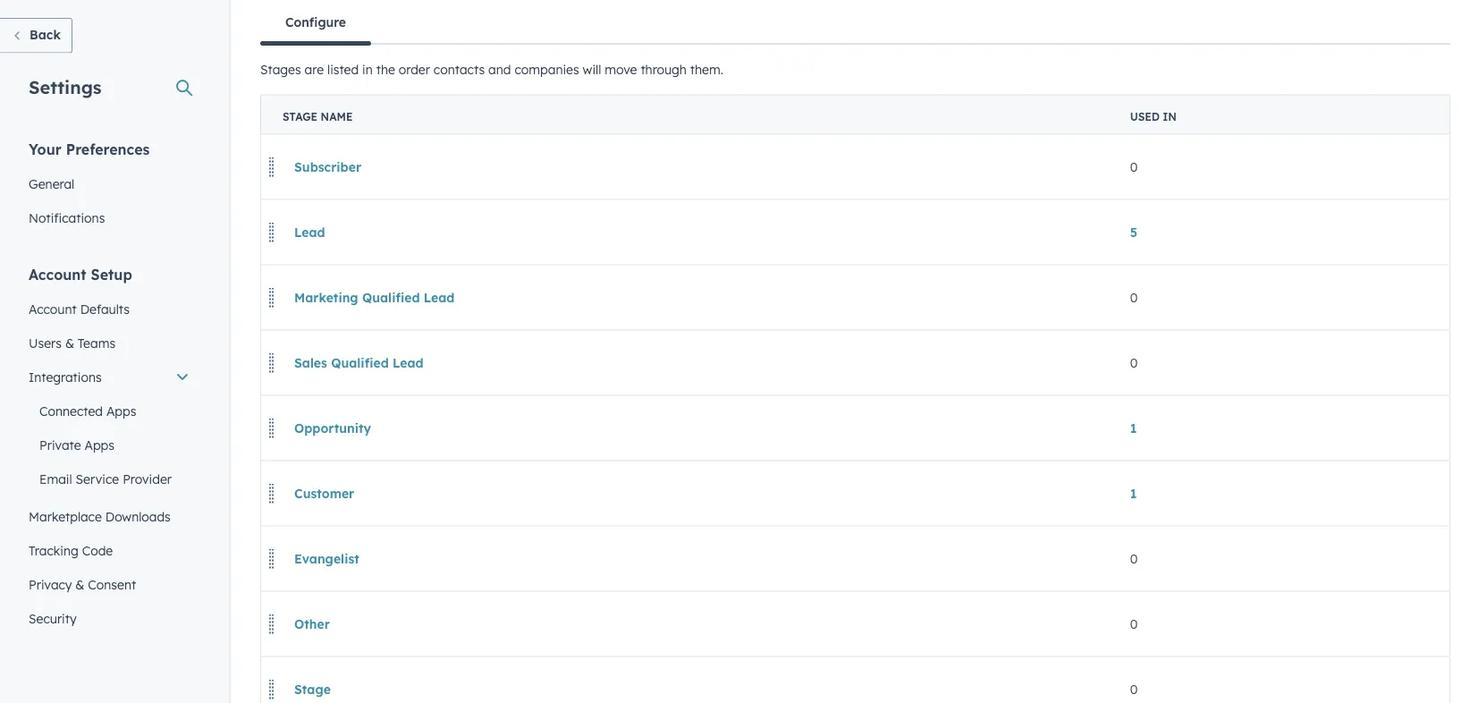 Task type: describe. For each thing, give the bounding box(es) containing it.
used
[[1131, 110, 1160, 123]]

1 for opportunity
[[1131, 420, 1137, 436]]

private apps
[[39, 437, 115, 453]]

companies
[[515, 61, 579, 77]]

marketplace downloads
[[29, 509, 171, 524]]

general
[[29, 176, 74, 191]]

0 for stage
[[1131, 682, 1138, 697]]

5
[[1131, 224, 1138, 240]]

1 vertical spatial in
[[1163, 110, 1177, 123]]

1 for customer
[[1131, 486, 1137, 501]]

evangelist
[[294, 551, 359, 566]]

lead for sales qualified lead
[[393, 355, 424, 370]]

email service provider
[[39, 471, 172, 487]]

marketplace downloads link
[[18, 500, 200, 534]]

listed
[[327, 61, 359, 77]]

configure
[[285, 14, 346, 29]]

stage for stage
[[294, 681, 331, 697]]

back
[[30, 27, 61, 42]]

your preferences element
[[18, 139, 200, 235]]

back link
[[0, 18, 72, 53]]

preferences
[[66, 140, 150, 158]]

and
[[489, 61, 511, 77]]

customer button
[[283, 476, 366, 511]]

the
[[376, 61, 395, 77]]

service
[[76, 471, 119, 487]]

used in
[[1131, 110, 1177, 123]]

private apps link
[[18, 428, 200, 462]]

apps for private apps
[[85, 437, 115, 453]]

opportunity button
[[283, 410, 383, 446]]

users & teams
[[29, 335, 115, 351]]

0 horizontal spatial in
[[362, 61, 373, 77]]

other button
[[283, 606, 342, 642]]

marketing qualified lead
[[294, 289, 455, 305]]

0 for evangelist
[[1131, 551, 1138, 567]]

them.
[[691, 61, 724, 77]]

stage button
[[283, 671, 343, 703]]

account defaults
[[29, 301, 130, 317]]

notifications link
[[18, 201, 200, 235]]

private
[[39, 437, 81, 453]]

customer
[[294, 485, 355, 501]]

your preferences
[[29, 140, 150, 158]]

account for account defaults
[[29, 301, 77, 317]]

qualified for marketing
[[362, 289, 420, 305]]

name
[[321, 110, 353, 123]]

other
[[294, 616, 330, 632]]

stage for stage name
[[283, 110, 318, 123]]

account for account setup
[[29, 265, 86, 283]]

lead for marketing qualified lead
[[424, 289, 455, 305]]

apps for connected apps
[[106, 403, 136, 419]]

move
[[605, 61, 637, 77]]

& for users
[[65, 335, 74, 351]]

your
[[29, 140, 62, 158]]

integrations
[[29, 369, 102, 385]]

1 button for opportunity
[[1131, 420, 1137, 436]]

stages
[[260, 61, 301, 77]]

subscriber
[[294, 159, 361, 174]]

code
[[82, 543, 113, 558]]



Task type: vqa. For each thing, say whether or not it's contained in the screenshot.
Stage name's Stage
yes



Task type: locate. For each thing, give the bounding box(es) containing it.
lead inside button
[[393, 355, 424, 370]]

downloads
[[105, 509, 171, 524]]

1
[[1131, 420, 1137, 436], [1131, 486, 1137, 501]]

settings
[[29, 76, 102, 98]]

opportunity
[[294, 420, 371, 436]]

1 account from the top
[[29, 265, 86, 283]]

account up account defaults
[[29, 265, 86, 283]]

privacy
[[29, 577, 72, 592]]

3 0 from the top
[[1131, 355, 1138, 371]]

security link
[[18, 602, 200, 636]]

tab panel
[[260, 43, 1451, 703]]

qualified for sales
[[331, 355, 389, 370]]

1 vertical spatial apps
[[85, 437, 115, 453]]

4 0 from the top
[[1131, 551, 1138, 567]]

account setup element
[[18, 264, 200, 636]]

connected apps
[[39, 403, 136, 419]]

stage inside button
[[294, 681, 331, 697]]

& right the users
[[65, 335, 74, 351]]

stage
[[283, 110, 318, 123], [294, 681, 331, 697]]

provider
[[123, 471, 172, 487]]

order
[[399, 61, 430, 77]]

0 for sales qualified lead
[[1131, 355, 1138, 371]]

tracking
[[29, 543, 79, 558]]

will
[[583, 61, 602, 77]]

privacy & consent
[[29, 577, 136, 592]]

tab panel containing stages are listed in the order contacts and companies will move through them.
[[260, 43, 1451, 703]]

0
[[1131, 159, 1138, 175], [1131, 290, 1138, 305], [1131, 355, 1138, 371], [1131, 551, 1138, 567], [1131, 616, 1138, 632], [1131, 682, 1138, 697]]

2 vertical spatial lead
[[393, 355, 424, 370]]

&
[[65, 335, 74, 351], [75, 577, 84, 592]]

marketing
[[294, 289, 358, 305]]

stage name
[[283, 110, 353, 123]]

account defaults link
[[18, 292, 200, 326]]

1 horizontal spatial &
[[75, 577, 84, 592]]

stage left name
[[283, 110, 318, 123]]

& for privacy
[[75, 577, 84, 592]]

0 for marketing qualified lead
[[1131, 290, 1138, 305]]

0 for other
[[1131, 616, 1138, 632]]

account
[[29, 265, 86, 283], [29, 301, 77, 317]]

0 for subscriber
[[1131, 159, 1138, 175]]

privacy & consent link
[[18, 568, 200, 602]]

contacts
[[434, 61, 485, 77]]

1 vertical spatial stage
[[294, 681, 331, 697]]

are
[[305, 61, 324, 77]]

qualified right sales
[[331, 355, 389, 370]]

through
[[641, 61, 687, 77]]

sales qualified lead button
[[283, 345, 435, 381]]

1 button for customer
[[1131, 486, 1137, 501]]

stages are listed in the order contacts and companies will move through them.
[[260, 61, 724, 77]]

1 button
[[1131, 420, 1137, 436], [1131, 486, 1137, 501]]

1 vertical spatial 1 button
[[1131, 486, 1137, 501]]

0 horizontal spatial &
[[65, 335, 74, 351]]

marketplace
[[29, 509, 102, 524]]

apps
[[106, 403, 136, 419], [85, 437, 115, 453]]

notifications
[[29, 210, 105, 225]]

0 vertical spatial stage
[[283, 110, 318, 123]]

qualified
[[362, 289, 420, 305], [331, 355, 389, 370]]

general link
[[18, 167, 200, 201]]

connected apps link
[[18, 394, 200, 428]]

users
[[29, 335, 62, 351]]

tracking code
[[29, 543, 113, 558]]

evangelist button
[[283, 541, 371, 577]]

stage down other button
[[294, 681, 331, 697]]

setup
[[91, 265, 132, 283]]

qualified inside 'sales qualified lead' button
[[331, 355, 389, 370]]

1 vertical spatial qualified
[[331, 355, 389, 370]]

integrations button
[[18, 360, 200, 394]]

0 vertical spatial qualified
[[362, 289, 420, 305]]

apps down integrations button
[[106, 403, 136, 419]]

account up the users
[[29, 301, 77, 317]]

1 vertical spatial &
[[75, 577, 84, 592]]

1 vertical spatial account
[[29, 301, 77, 317]]

teams
[[78, 335, 115, 351]]

0 vertical spatial lead
[[294, 224, 325, 240]]

& right privacy
[[75, 577, 84, 592]]

1 horizontal spatial in
[[1163, 110, 1177, 123]]

1 vertical spatial lead
[[424, 289, 455, 305]]

0 vertical spatial &
[[65, 335, 74, 351]]

configure link
[[260, 0, 371, 46]]

in
[[362, 61, 373, 77], [1163, 110, 1177, 123]]

connected
[[39, 403, 103, 419]]

users & teams link
[[18, 326, 200, 360]]

1 vertical spatial 1
[[1131, 486, 1137, 501]]

lead
[[294, 224, 325, 240], [424, 289, 455, 305], [393, 355, 424, 370]]

apps up the service
[[85, 437, 115, 453]]

sales qualified lead
[[294, 355, 424, 370]]

5 button
[[1131, 224, 1138, 240]]

qualified right marketing
[[362, 289, 420, 305]]

5 0 from the top
[[1131, 616, 1138, 632]]

0 vertical spatial apps
[[106, 403, 136, 419]]

6 0 from the top
[[1131, 682, 1138, 697]]

0 vertical spatial in
[[362, 61, 373, 77]]

account setup
[[29, 265, 132, 283]]

lead button
[[283, 214, 337, 250]]

sales
[[294, 355, 327, 370]]

2 0 from the top
[[1131, 290, 1138, 305]]

0 vertical spatial account
[[29, 265, 86, 283]]

consent
[[88, 577, 136, 592]]

1 1 button from the top
[[1131, 420, 1137, 436]]

marketing qualified lead button
[[283, 280, 466, 315]]

tracking code link
[[18, 534, 200, 568]]

defaults
[[80, 301, 130, 317]]

2 1 button from the top
[[1131, 486, 1137, 501]]

1 1 from the top
[[1131, 420, 1137, 436]]

email
[[39, 471, 72, 487]]

2 1 from the top
[[1131, 486, 1137, 501]]

security
[[29, 611, 77, 626]]

email service provider link
[[18, 462, 200, 496]]

subscriber button
[[283, 149, 373, 185]]

1 0 from the top
[[1131, 159, 1138, 175]]

qualified inside marketing qualified lead button
[[362, 289, 420, 305]]

in right used
[[1163, 110, 1177, 123]]

0 vertical spatial 1
[[1131, 420, 1137, 436]]

in left the
[[362, 61, 373, 77]]

2 account from the top
[[29, 301, 77, 317]]

0 vertical spatial 1 button
[[1131, 420, 1137, 436]]



